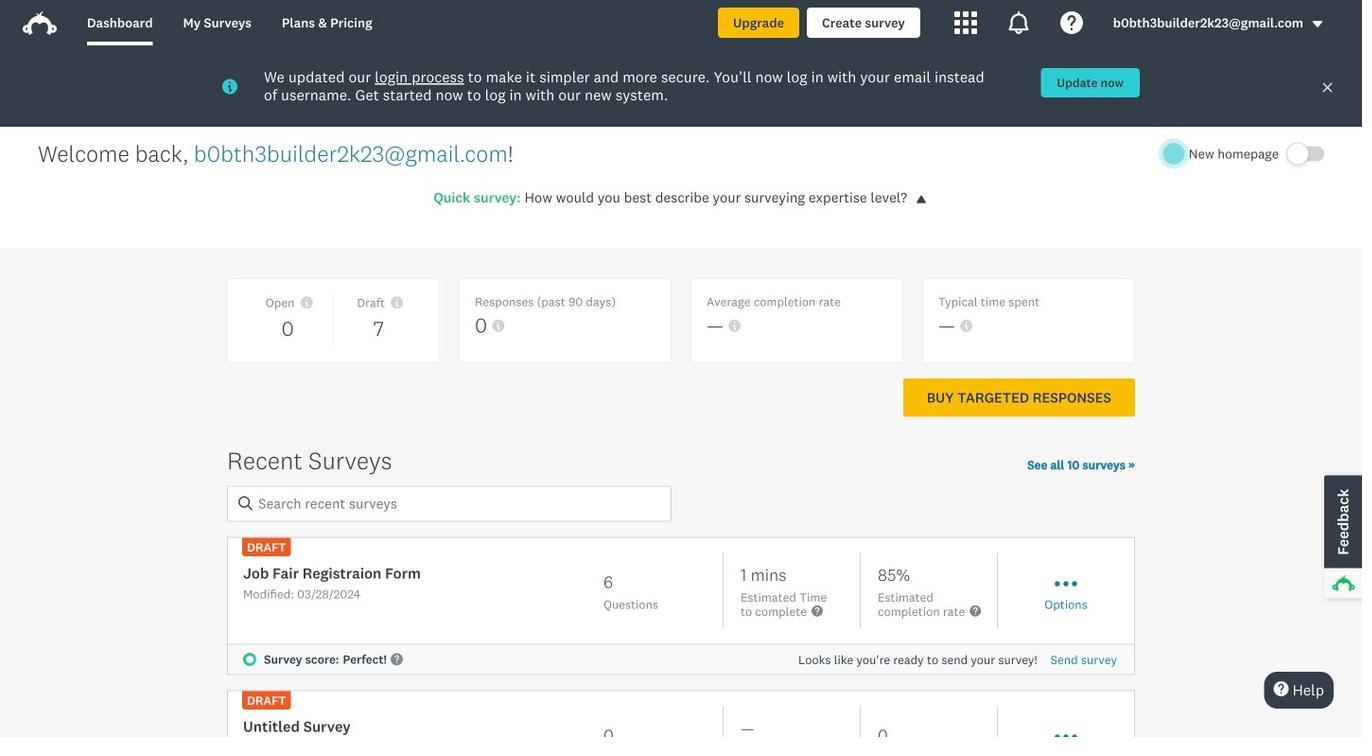 Task type: locate. For each thing, give the bounding box(es) containing it.
surveymonkey logo image
[[23, 11, 57, 35]]

None field
[[227, 486, 672, 522]]

help icon image
[[1061, 11, 1083, 34]]

0 horizontal spatial products icon image
[[955, 11, 977, 34]]

x image
[[1322, 81, 1334, 94]]

1 products icon image from the left
[[955, 11, 977, 34]]

products icon image
[[955, 11, 977, 34], [1008, 11, 1030, 34]]

1 horizontal spatial products icon image
[[1008, 11, 1030, 34]]



Task type: vqa. For each thing, say whether or not it's contained in the screenshot.
Help Icon
yes



Task type: describe. For each thing, give the bounding box(es) containing it.
Search recent surveys text field
[[227, 486, 672, 522]]

dropdown arrow image
[[1312, 17, 1325, 31]]

2 products icon image from the left
[[1008, 11, 1030, 34]]



